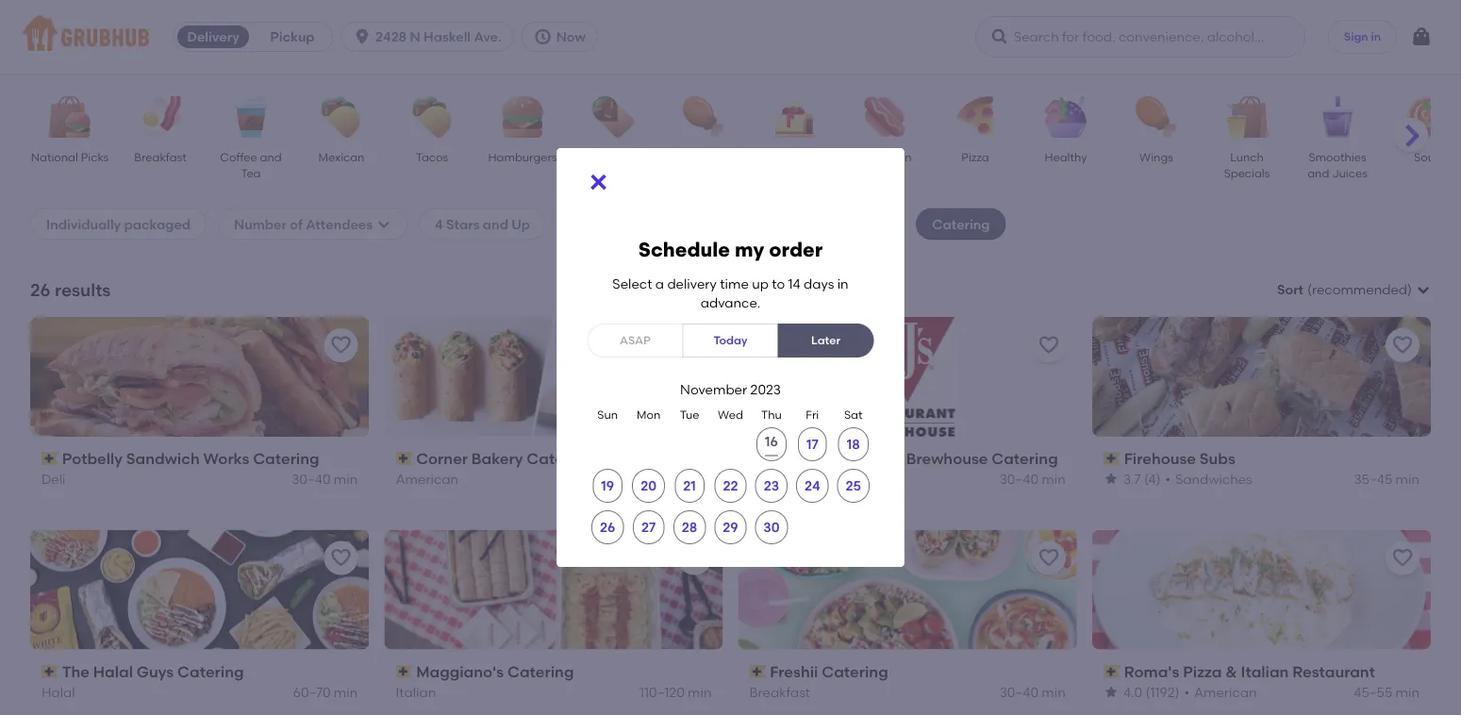 Task type: locate. For each thing, give the bounding box(es) containing it.
and up the tea
[[260, 150, 282, 164]]

svg image inside '2428 n haskell ave.' button
[[353, 27, 372, 46]]

sign in button
[[1329, 20, 1398, 54]]

dessert image
[[762, 96, 828, 138]]

26 for 26
[[600, 519, 616, 535]]

in right days
[[838, 276, 849, 292]]

0 vertical spatial restaurant
[[805, 450, 888, 468]]

american down corner
[[396, 471, 459, 487]]

asap
[[620, 334, 651, 347]]

subscription pass image left the
[[42, 665, 58, 679]]

specials
[[1225, 166, 1271, 180]]

0 vertical spatial italian
[[1241, 663, 1289, 681]]

4 stars and up
[[435, 216, 531, 232]]

subscription pass image for corner bakery catering
[[396, 452, 412, 465]]

subscription pass image left corner
[[396, 452, 412, 465]]

0 vertical spatial halal
[[93, 663, 133, 681]]

3.7
[[1124, 471, 1141, 487]]

• american
[[1185, 684, 1257, 700]]

breakfast down freshii
[[750, 684, 811, 700]]

star icon image for roma's
[[1104, 685, 1119, 700]]

2 vertical spatial and
[[483, 216, 509, 232]]

subscription pass image inside bj's restaurant & brewhouse catering link
[[750, 452, 767, 465]]

schedule
[[639, 237, 731, 261]]

26 results
[[30, 279, 111, 300]]

halal down the
[[42, 684, 75, 700]]

subscription pass image inside the halal guys catering link
[[42, 665, 58, 679]]

and left up
[[483, 216, 509, 232]]

0 vertical spatial in
[[1372, 30, 1382, 43]]

1 horizontal spatial breakfast
[[750, 684, 811, 700]]

26 left results
[[30, 279, 51, 300]]

1 horizontal spatial subscription pass image
[[750, 665, 767, 679]]

svg image right attendees
[[377, 217, 392, 232]]

subscription pass image for freshii catering
[[750, 665, 767, 679]]

bj's
[[770, 450, 801, 468]]

min for the halal guys catering
[[334, 684, 358, 700]]

& up • american
[[1226, 663, 1238, 681]]

0 vertical spatial •
[[1166, 471, 1171, 487]]

26 for 26 results
[[30, 279, 51, 300]]

4.0
[[1124, 684, 1143, 700]]

halal right the
[[93, 663, 133, 681]]

2 star icon image from the top
[[1104, 685, 1119, 700]]

bakery
[[472, 450, 523, 468]]

chicken image
[[671, 96, 737, 138]]

1 vertical spatial &
[[1226, 663, 1238, 681]]

subscription pass image left freshii
[[750, 665, 767, 679]]

hamburgers image
[[490, 96, 556, 138]]

svg image left now
[[534, 27, 553, 46]]

maggiano's
[[416, 663, 504, 681]]

the halal guys catering
[[62, 663, 244, 681]]

american down american image
[[858, 150, 912, 164]]

restaurant up 25
[[805, 450, 888, 468]]

healthy image
[[1033, 96, 1100, 138]]

1 vertical spatial star icon image
[[1104, 685, 1119, 700]]

save this restaurant button for roma's pizza & italian restaurant
[[1386, 541, 1420, 575]]

the halal guys catering link
[[42, 661, 358, 683]]

catering
[[933, 216, 990, 232], [253, 450, 320, 468], [527, 450, 593, 468], [992, 450, 1059, 468], [178, 663, 244, 681], [508, 663, 574, 681], [822, 663, 889, 681]]

sign
[[1345, 30, 1369, 43]]

1 vertical spatial restaurant
[[1293, 663, 1376, 681]]

lunch
[[1231, 150, 1265, 164]]

smoothies and juices image
[[1305, 96, 1371, 138]]

0 vertical spatial breakfast
[[134, 150, 187, 164]]

subscription pass image
[[42, 452, 58, 465], [396, 452, 412, 465], [750, 452, 767, 465], [42, 665, 58, 679], [1104, 665, 1121, 679]]

subscription pass image for potbelly sandwich works catering
[[42, 452, 58, 465]]

attendees
[[306, 216, 373, 232]]

subscription pass image for bj's restaurant & brewhouse catering
[[750, 452, 767, 465]]

star icon image left 3.7
[[1104, 471, 1119, 487]]

23 button
[[756, 469, 788, 503]]

now
[[557, 29, 586, 45]]

0 vertical spatial star icon image
[[1104, 471, 1119, 487]]

individually
[[46, 216, 121, 232]]

subscription pass image left bj's
[[750, 452, 767, 465]]

save this restaurant image for firehouse subs
[[1392, 334, 1415, 357]]

maggiano's catering link
[[396, 661, 712, 683]]

1 horizontal spatial &
[[1226, 663, 1238, 681]]

2 horizontal spatial subscription pass image
[[1104, 452, 1121, 465]]

subscription pass image inside maggiano's catering link
[[396, 665, 412, 679]]

up
[[752, 276, 769, 292]]

save this restaurant button for firehouse subs
[[1386, 328, 1420, 362]]

save this restaurant image for the halal guys catering
[[330, 547, 352, 570]]

1 star icon image from the top
[[1104, 471, 1119, 487]]

0 horizontal spatial •
[[1166, 471, 1171, 487]]

26 button
[[592, 510, 624, 544]]

30–40 min for potbelly sandwich works catering
[[292, 471, 358, 487]]

30–40 min for freshii catering
[[1000, 684, 1066, 700]]

svg image down burritos
[[588, 171, 610, 194]]

25 button
[[838, 469, 870, 503]]

subscription pass image inside firehouse subs link
[[1104, 452, 1121, 465]]

now button
[[522, 22, 606, 52]]

lunch specials
[[1225, 150, 1271, 180]]

1 vertical spatial halal
[[42, 684, 75, 700]]

2023
[[751, 382, 781, 398]]

0 horizontal spatial svg image
[[534, 27, 553, 46]]

svg image left '2428'
[[353, 27, 372, 46]]

save this restaurant image for potbelly sandwich works catering
[[330, 334, 352, 357]]

subscription pass image up deli
[[42, 452, 58, 465]]

0 vertical spatial pizza
[[962, 150, 990, 164]]

0 horizontal spatial svg image
[[353, 27, 372, 46]]

0 horizontal spatial restaurant
[[805, 450, 888, 468]]

1 horizontal spatial save this restaurant image
[[684, 334, 706, 357]]

min
[[334, 471, 358, 487], [688, 471, 712, 487], [1042, 471, 1066, 487], [1396, 471, 1420, 487], [334, 684, 358, 700], [688, 684, 712, 700], [1042, 684, 1066, 700], [1396, 684, 1420, 700]]

italian down maggiano's
[[396, 684, 436, 700]]

0 horizontal spatial subscription pass image
[[396, 665, 412, 679]]

0 horizontal spatial and
[[260, 150, 282, 164]]

soup image
[[1396, 96, 1462, 138]]

star icon image left the 4.0
[[1104, 685, 1119, 700]]

• right (1192)
[[1185, 684, 1190, 700]]

min for bj's restaurant & brewhouse catering
[[1042, 471, 1066, 487]]

30–40 for catering
[[646, 471, 685, 487]]

svg image up pizza image
[[991, 27, 1010, 46]]

italian up • american
[[1241, 663, 1289, 681]]

1 vertical spatial and
[[1308, 166, 1330, 180]]

30–40 min
[[292, 471, 358, 487], [646, 471, 712, 487], [1000, 471, 1066, 487], [1000, 684, 1066, 700]]

1 horizontal spatial italian
[[1241, 663, 1289, 681]]

1 horizontal spatial svg image
[[377, 217, 392, 232]]

american down roma's pizza & italian restaurant
[[1195, 684, 1257, 700]]

svg image
[[1411, 25, 1434, 48], [534, 27, 553, 46], [588, 171, 610, 194]]

2 horizontal spatial save this restaurant image
[[1392, 547, 1415, 570]]

freshii
[[770, 663, 819, 681]]

0 vertical spatial and
[[260, 150, 282, 164]]

30–40
[[292, 471, 331, 487], [646, 471, 685, 487], [1000, 471, 1039, 487], [1000, 684, 1039, 700]]

sandwiches
[[1176, 471, 1253, 487]]

0 horizontal spatial in
[[838, 276, 849, 292]]

tue
[[680, 408, 700, 422]]

1 horizontal spatial and
[[483, 216, 509, 232]]

1 horizontal spatial •
[[1185, 684, 1190, 700]]

firehouse subs link
[[1104, 448, 1420, 469]]

roma's pizza & italian restaurant link
[[1104, 661, 1420, 683]]

cell
[[751, 427, 792, 461]]

my
[[735, 237, 765, 261]]

svg image right sign in button
[[1411, 25, 1434, 48]]

26 left 27
[[600, 519, 616, 535]]

svg image
[[353, 27, 372, 46], [991, 27, 1010, 46], [377, 217, 392, 232]]

halal
[[93, 663, 133, 681], [42, 684, 75, 700]]

28
[[682, 519, 698, 535]]

subscription pass image for maggiano's catering
[[396, 665, 412, 679]]

restaurant
[[805, 450, 888, 468], [1293, 663, 1376, 681]]

subscription pass image inside potbelly sandwich works catering link
[[42, 452, 58, 465]]

29
[[723, 519, 739, 535]]

pizza image
[[943, 96, 1009, 138]]

picks
[[81, 150, 109, 164]]

35–45
[[1355, 471, 1393, 487]]

0 horizontal spatial pizza
[[962, 150, 990, 164]]

0 horizontal spatial halal
[[42, 684, 75, 700]]

pizza up • american
[[1184, 663, 1223, 681]]

and inside smoothies and juices
[[1308, 166, 1330, 180]]

• for firehouse
[[1166, 471, 1171, 487]]

0 vertical spatial 26
[[30, 279, 51, 300]]

restaurant up 45–55
[[1293, 663, 1376, 681]]

and down smoothies
[[1308, 166, 1330, 180]]

and inside coffee and tea
[[260, 150, 282, 164]]

coffee
[[220, 150, 257, 164]]

subscription pass image left maggiano's
[[396, 665, 412, 679]]

1 vertical spatial •
[[1185, 684, 1190, 700]]

subscription pass image inside corner bakery catering link
[[396, 452, 412, 465]]

•
[[1166, 471, 1171, 487], [1185, 684, 1190, 700]]

26
[[30, 279, 51, 300], [600, 519, 616, 535]]

sandwich
[[126, 450, 200, 468]]

1 vertical spatial 26
[[600, 519, 616, 535]]

26 inside button
[[600, 519, 616, 535]]

0 horizontal spatial breakfast
[[134, 150, 187, 164]]

breakfast down breakfast image
[[134, 150, 187, 164]]

0 vertical spatial &
[[891, 450, 903, 468]]

1 horizontal spatial pizza
[[1184, 663, 1223, 681]]

save this restaurant image
[[1038, 334, 1061, 357], [1392, 334, 1415, 357], [330, 547, 352, 570], [684, 547, 706, 570], [1038, 547, 1061, 570]]

19
[[602, 478, 615, 494]]

1 vertical spatial in
[[838, 276, 849, 292]]

save this restaurant image for bj's restaurant & brewhouse catering
[[1038, 334, 1061, 357]]

& for restaurant
[[891, 450, 903, 468]]

pizza down pizza image
[[962, 150, 990, 164]]

american
[[858, 150, 912, 164], [396, 471, 459, 487], [750, 471, 813, 487], [1195, 684, 1257, 700]]

subscription pass image inside roma's pizza & italian restaurant link
[[1104, 665, 1121, 679]]

mon
[[637, 408, 661, 422]]

45–55 min
[[1355, 684, 1420, 700]]

24
[[805, 478, 821, 494]]

bj's restaurant & brewhouse catering  logo image
[[861, 317, 956, 437]]

tacos
[[416, 150, 448, 164]]

27 button
[[633, 510, 665, 544]]

breakfast image
[[127, 96, 193, 138]]

save this restaurant button for potbelly sandwich works catering
[[324, 328, 358, 362]]

30–40 min for corner bakery catering
[[646, 471, 712, 487]]

1 horizontal spatial 26
[[600, 519, 616, 535]]

20 button
[[633, 469, 665, 503]]

& for pizza
[[1226, 663, 1238, 681]]

smoothies and juices
[[1308, 150, 1368, 180]]

breakfast
[[134, 150, 187, 164], [750, 684, 811, 700]]

in right the sign
[[1372, 30, 1382, 43]]

2 horizontal spatial svg image
[[1411, 25, 1434, 48]]

0 horizontal spatial 26
[[30, 279, 51, 300]]

30–40 min for bj's restaurant & brewhouse catering
[[1000, 471, 1066, 487]]

maggiano's catering
[[416, 663, 574, 681]]

stars
[[447, 216, 480, 232]]

& right 18 button
[[891, 450, 903, 468]]

time
[[720, 276, 749, 292]]

min for maggiano's catering
[[688, 684, 712, 700]]

today button
[[683, 324, 779, 358]]

subscription pass image
[[1104, 452, 1121, 465], [396, 665, 412, 679], [750, 665, 767, 679]]

pizza
[[962, 150, 990, 164], [1184, 663, 1223, 681]]

star icon image
[[1104, 471, 1119, 487], [1104, 685, 1119, 700]]

national picks image
[[37, 96, 103, 138]]

0 horizontal spatial italian
[[396, 684, 436, 700]]

0 horizontal spatial &
[[891, 450, 903, 468]]

subscription pass image inside 'freshii catering' link
[[750, 665, 767, 679]]

of
[[290, 216, 303, 232]]

2 horizontal spatial and
[[1308, 166, 1330, 180]]

subscription pass image left roma's
[[1104, 665, 1121, 679]]

save this restaurant image
[[330, 334, 352, 357], [684, 334, 706, 357], [1392, 547, 1415, 570]]

hamburgers
[[488, 150, 557, 164]]

subscription pass image left 'firehouse'
[[1104, 452, 1121, 465]]

save this restaurant image for roma's pizza & italian restaurant
[[1392, 547, 1415, 570]]

delivery
[[668, 276, 717, 292]]

1 horizontal spatial in
[[1372, 30, 1382, 43]]

min for corner bakery catering
[[688, 471, 712, 487]]

30
[[764, 519, 780, 535]]

• right (4)
[[1166, 471, 1171, 487]]

in inside button
[[1372, 30, 1382, 43]]

delivery button
[[174, 22, 253, 52]]

2428 n haskell ave. button
[[341, 22, 522, 52]]

25
[[846, 478, 862, 494]]

later
[[812, 334, 841, 347]]

n
[[410, 29, 421, 45]]

0 horizontal spatial save this restaurant image
[[330, 334, 352, 357]]



Task type: vqa. For each thing, say whether or not it's contained in the screenshot.
top Breakfast
yes



Task type: describe. For each thing, give the bounding box(es) containing it.
45–55
[[1355, 684, 1393, 700]]

smoothies
[[1309, 150, 1367, 164]]

(4)
[[1145, 471, 1161, 487]]

number
[[234, 216, 287, 232]]

subscription pass image for firehouse subs
[[1104, 452, 1121, 465]]

american down bj's
[[750, 471, 813, 487]]

subscription pass image for roma's pizza & italian restaurant
[[1104, 665, 1121, 679]]

2 horizontal spatial svg image
[[991, 27, 1010, 46]]

delivery
[[187, 29, 239, 45]]

american image
[[852, 96, 918, 138]]

pickup
[[271, 29, 315, 45]]

4.0 (1192)
[[1124, 684, 1180, 700]]

national picks
[[31, 150, 109, 164]]

19 button
[[593, 469, 623, 503]]

select a delivery time up to 14 days in advance.
[[613, 276, 849, 311]]

60–70
[[293, 684, 331, 700]]

110–120
[[640, 684, 685, 700]]

min for firehouse subs
[[1396, 471, 1420, 487]]

bj's restaurant & brewhouse catering
[[770, 450, 1059, 468]]

1 horizontal spatial restaurant
[[1293, 663, 1376, 681]]

a
[[656, 276, 664, 292]]

results
[[55, 279, 111, 300]]

2428 n haskell ave.
[[376, 29, 502, 45]]

save this restaurant button for maggiano's catering
[[678, 541, 712, 575]]

1 vertical spatial breakfast
[[750, 684, 811, 700]]

svg image inside now button
[[534, 27, 553, 46]]

sign in
[[1345, 30, 1382, 43]]

tacos image
[[399, 96, 465, 138]]

november 2023
[[681, 382, 781, 398]]

guys
[[137, 663, 174, 681]]

1 vertical spatial pizza
[[1184, 663, 1223, 681]]

november
[[681, 382, 748, 398]]

corner bakery catering
[[416, 450, 593, 468]]

works
[[203, 450, 249, 468]]

3.7 (4)
[[1124, 471, 1161, 487]]

1 horizontal spatial svg image
[[588, 171, 610, 194]]

17
[[807, 436, 819, 452]]

thu
[[762, 408, 782, 422]]

wings image
[[1124, 96, 1190, 138]]

today
[[714, 334, 748, 347]]

save this restaurant button for the halal guys catering
[[324, 541, 358, 575]]

potbelly sandwich works catering
[[62, 450, 320, 468]]

min for freshii catering
[[1042, 684, 1066, 700]]

18
[[847, 436, 861, 452]]

save this restaurant image for freshii catering
[[1038, 547, 1061, 570]]

packaged
[[124, 216, 191, 232]]

tea
[[241, 166, 261, 180]]

and for smoothies and juices
[[1308, 166, 1330, 180]]

ave.
[[474, 29, 502, 45]]

star icon image for firehouse
[[1104, 471, 1119, 487]]

23
[[764, 478, 780, 494]]

schedule my order
[[639, 237, 823, 261]]

haskell
[[424, 29, 471, 45]]

20
[[641, 478, 657, 494]]

in inside the select a delivery time up to 14 days in advance.
[[838, 276, 849, 292]]

29 button
[[715, 510, 747, 544]]

main navigation navigation
[[0, 0, 1462, 74]]

burritos
[[593, 150, 634, 164]]

number of attendees
[[234, 216, 373, 232]]

1 vertical spatial italian
[[396, 684, 436, 700]]

30–40 for &
[[1000, 471, 1039, 487]]

60–70 min
[[293, 684, 358, 700]]

min for roma's pizza & italian restaurant
[[1396, 684, 1420, 700]]

roma's pizza & italian restaurant
[[1125, 663, 1376, 681]]

and for coffee and tea
[[260, 150, 282, 164]]

burritos image
[[580, 96, 647, 138]]

advance.
[[701, 295, 761, 311]]

110–120 min
[[640, 684, 712, 700]]

save this restaurant button for freshii catering
[[1032, 541, 1066, 575]]

save this restaurant image for corner bakery catering
[[684, 334, 706, 357]]

days
[[804, 276, 835, 292]]

wings
[[1140, 150, 1174, 164]]

corner
[[416, 450, 468, 468]]

mexican image
[[309, 96, 375, 138]]

24 button
[[797, 469, 829, 503]]

brewhouse
[[907, 450, 989, 468]]

save this restaurant button for bj's restaurant & brewhouse catering
[[1032, 328, 1066, 362]]

potbelly
[[62, 450, 123, 468]]

21
[[684, 478, 696, 494]]

28 button
[[674, 510, 706, 544]]

30–40 for works
[[292, 471, 331, 487]]

freshii catering
[[770, 663, 889, 681]]

save this restaurant button for corner bakery catering
[[678, 328, 712, 362]]

min for potbelly sandwich works catering
[[334, 471, 358, 487]]

juices
[[1333, 166, 1368, 180]]

save this restaurant image for maggiano's catering
[[684, 547, 706, 570]]

lunch specials image
[[1215, 96, 1281, 138]]

wed
[[718, 408, 744, 422]]

17 button
[[798, 427, 827, 461]]

• for roma's
[[1185, 684, 1190, 700]]

22
[[723, 478, 739, 494]]

35–45 min
[[1355, 471, 1420, 487]]

30 button
[[755, 510, 789, 544]]

freshii catering link
[[750, 661, 1066, 683]]

1 horizontal spatial halal
[[93, 663, 133, 681]]

18 button
[[839, 427, 869, 461]]

pickup button
[[253, 22, 332, 52]]

22 button
[[715, 469, 747, 503]]

coffee and tea
[[220, 150, 282, 180]]

fri
[[806, 408, 820, 422]]

individually packaged
[[46, 216, 191, 232]]

soup
[[1415, 150, 1443, 164]]

coffee and tea image
[[218, 96, 284, 138]]

to
[[772, 276, 785, 292]]

subscription pass image for the halal guys catering
[[42, 665, 58, 679]]

potbelly sandwich works catering link
[[42, 448, 358, 469]]

national
[[31, 150, 78, 164]]

up
[[512, 216, 531, 232]]



